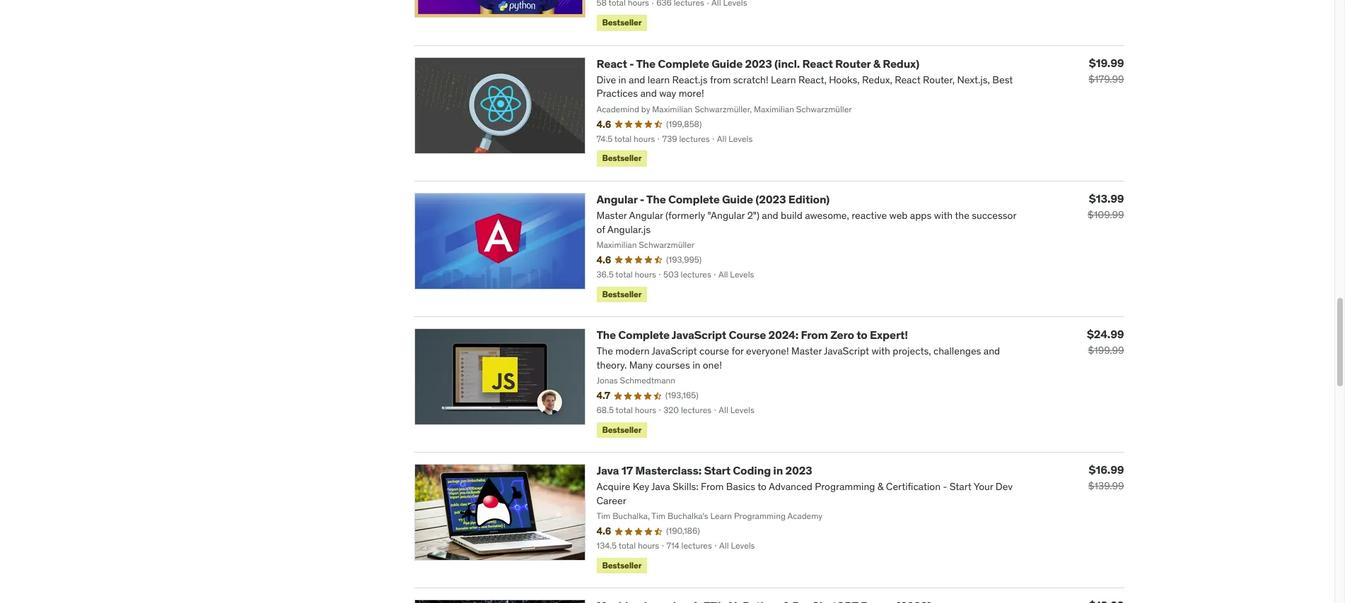 Task type: describe. For each thing, give the bounding box(es) containing it.
coding
[[733, 464, 771, 478]]

java 17 masterclass: start coding in 2023
[[597, 464, 812, 478]]

angular - the complete guide (2023 edition) link
[[597, 192, 830, 206]]

guide for 2023
[[712, 56, 743, 70]]

$16.99 $139.99
[[1088, 463, 1124, 493]]

from
[[801, 328, 828, 342]]

expert!
[[870, 328, 908, 342]]

the complete javascript course 2024: from zero to expert! link
[[597, 328, 908, 342]]

the for react
[[636, 56, 656, 70]]

$19.99 $179.99
[[1089, 56, 1124, 85]]

angular - the complete guide (2023 edition)
[[597, 192, 830, 206]]

the for angular
[[646, 192, 666, 206]]

$13.99 $109.99
[[1088, 192, 1124, 221]]

javascript
[[672, 328, 726, 342]]

2 react from the left
[[802, 56, 833, 70]]

$19.99
[[1089, 56, 1124, 70]]

start
[[704, 464, 731, 478]]

$16.99
[[1089, 463, 1124, 477]]

guide for (2023
[[722, 192, 753, 206]]

2024:
[[768, 328, 798, 342]]

$139.99
[[1088, 480, 1124, 493]]

$179.99
[[1089, 73, 1124, 85]]

$24.99
[[1087, 327, 1124, 342]]

17
[[621, 464, 633, 478]]

course
[[729, 328, 766, 342]]

redux)
[[883, 56, 920, 70]]

masterclass:
[[635, 464, 702, 478]]

$13.99
[[1089, 192, 1124, 206]]



Task type: locate. For each thing, give the bounding box(es) containing it.
the complete javascript course 2024: from zero to expert!
[[597, 328, 908, 342]]

guide left (incl.
[[712, 56, 743, 70]]

complete
[[658, 56, 709, 70], [668, 192, 720, 206], [618, 328, 670, 342]]

zero
[[830, 328, 854, 342]]

(2023
[[755, 192, 786, 206]]

react - the complete guide 2023 (incl. react router & redux) link
[[597, 56, 920, 70]]

0 vertical spatial the
[[636, 56, 656, 70]]

react
[[597, 56, 627, 70], [802, 56, 833, 70]]

to
[[857, 328, 868, 342]]

0 horizontal spatial 2023
[[745, 56, 772, 70]]

- for react
[[629, 56, 634, 70]]

java 17 masterclass: start coding in 2023 link
[[597, 464, 812, 478]]

the
[[636, 56, 656, 70], [646, 192, 666, 206], [597, 328, 616, 342]]

0 vertical spatial -
[[629, 56, 634, 70]]

2 vertical spatial the
[[597, 328, 616, 342]]

1 horizontal spatial 2023
[[785, 464, 812, 478]]

2023
[[745, 56, 772, 70], [785, 464, 812, 478]]

1 vertical spatial guide
[[722, 192, 753, 206]]

$199.99
[[1088, 344, 1124, 357]]

1 vertical spatial 2023
[[785, 464, 812, 478]]

1 vertical spatial the
[[646, 192, 666, 206]]

&
[[873, 56, 880, 70]]

complete for react
[[658, 56, 709, 70]]

2023 left (incl.
[[745, 56, 772, 70]]

-
[[629, 56, 634, 70], [640, 192, 644, 206]]

0 horizontal spatial -
[[629, 56, 634, 70]]

1 vertical spatial complete
[[668, 192, 720, 206]]

guide
[[712, 56, 743, 70], [722, 192, 753, 206]]

0 horizontal spatial react
[[597, 56, 627, 70]]

0 vertical spatial 2023
[[745, 56, 772, 70]]

1 horizontal spatial react
[[802, 56, 833, 70]]

1 vertical spatial -
[[640, 192, 644, 206]]

2023 right in
[[785, 464, 812, 478]]

react - the complete guide 2023 (incl. react router & redux)
[[597, 56, 920, 70]]

guide left "(2023"
[[722, 192, 753, 206]]

2 vertical spatial complete
[[618, 328, 670, 342]]

complete for angular
[[668, 192, 720, 206]]

1 horizontal spatial -
[[640, 192, 644, 206]]

$109.99
[[1088, 208, 1124, 221]]

0 vertical spatial guide
[[712, 56, 743, 70]]

in
[[773, 464, 783, 478]]

(incl.
[[774, 56, 800, 70]]

edition)
[[788, 192, 830, 206]]

java
[[597, 464, 619, 478]]

angular
[[597, 192, 638, 206]]

0 vertical spatial complete
[[658, 56, 709, 70]]

$24.99 $199.99
[[1087, 327, 1124, 357]]

router
[[835, 56, 871, 70]]

1 react from the left
[[597, 56, 627, 70]]

- for angular
[[640, 192, 644, 206]]



Task type: vqa. For each thing, say whether or not it's contained in the screenshot.
Podcast
no



